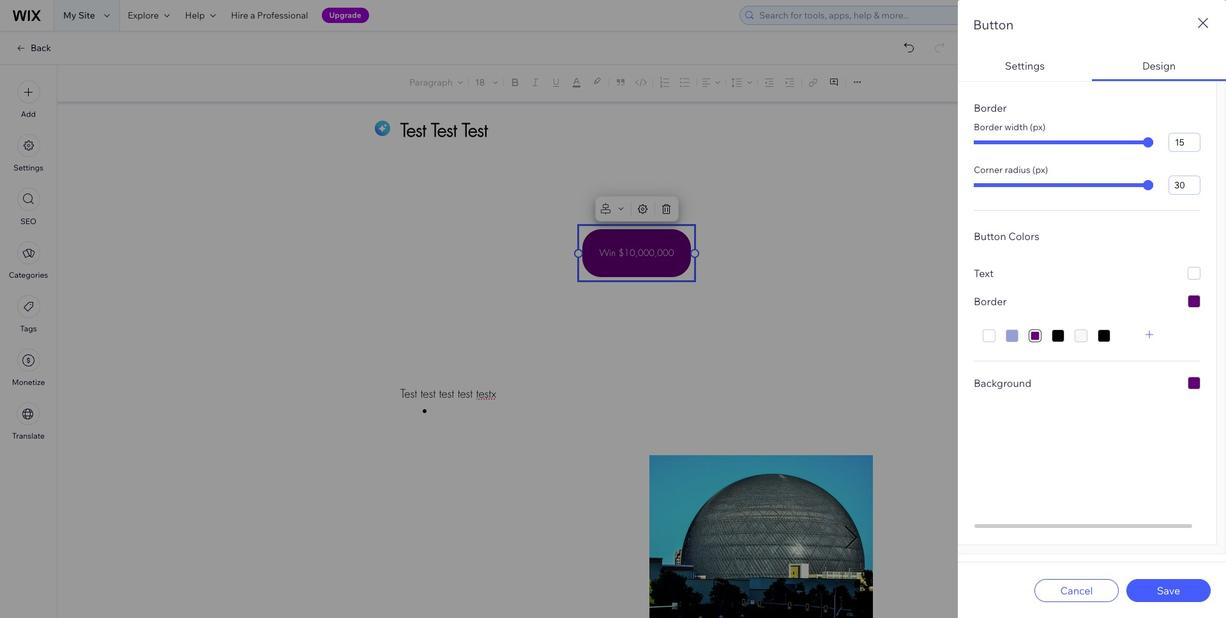 Task type: describe. For each thing, give the bounding box(es) containing it.
seo button
[[17, 188, 40, 226]]

translate
[[12, 431, 45, 441]]

border width (px)
[[974, 121, 1045, 133]]

Search for tools, apps, help & more... field
[[755, 6, 1050, 24]]

1 test from the left
[[421, 386, 436, 401]]

3 test from the left
[[458, 386, 473, 401]]

paragraph button
[[407, 73, 465, 91]]

radius
[[1005, 164, 1030, 176]]

(px) for corner radius (px)
[[1032, 164, 1048, 176]]

(px) for border width (px)
[[1030, 121, 1045, 133]]

upgrade
[[329, 10, 361, 20]]

add
[[21, 109, 36, 119]]

menu containing add
[[0, 73, 57, 448]]

test test test test testx
[[400, 386, 496, 401]]

settings button inside menu
[[13, 134, 43, 172]]

corner radius (px)
[[974, 164, 1048, 176]]

design button
[[1092, 49, 1226, 81]]

cancel button
[[1034, 579, 1119, 602]]

button colors
[[974, 230, 1039, 243]]

hire a professional link
[[223, 0, 316, 31]]

notes button
[[1150, 75, 1201, 92]]

site
[[78, 10, 95, 21]]

cancel
[[1060, 584, 1093, 597]]

seo
[[20, 216, 36, 226]]

my site
[[63, 10, 95, 21]]

colors
[[1008, 230, 1039, 243]]

settings inside menu
[[13, 163, 43, 172]]

Add a Catchy Title text field
[[400, 118, 859, 142]]

translate button
[[12, 402, 45, 441]]

settings button inside tab list
[[958, 49, 1092, 81]]

categories button
[[9, 241, 48, 280]]

a
[[250, 10, 255, 21]]

1 border from the top
[[974, 102, 1007, 114]]

help
[[185, 10, 205, 21]]

monetize button
[[12, 349, 45, 387]]

categories
[[9, 270, 48, 280]]

2 test from the left
[[439, 386, 454, 401]]

$10,000,000
[[618, 247, 674, 259]]

hire
[[231, 10, 248, 21]]



Task type: vqa. For each thing, say whether or not it's contained in the screenshot.
top the Button
yes



Task type: locate. For each thing, give the bounding box(es) containing it.
background
[[974, 377, 1031, 390]]

test
[[400, 386, 417, 401]]

button inside design tab panel
[[974, 230, 1006, 243]]

(px)
[[1030, 121, 1045, 133], [1032, 164, 1048, 176]]

design tab panel
[[958, 81, 1226, 554]]

1 horizontal spatial settings
[[1005, 59, 1045, 72]]

settings inside 'button'
[[1005, 59, 1045, 72]]

back
[[31, 42, 51, 54]]

win $10,000,000 button
[[582, 229, 691, 277]]

0 horizontal spatial test
[[421, 386, 436, 401]]

hire a professional
[[231, 10, 308, 21]]

0 vertical spatial settings
[[1005, 59, 1045, 72]]

text
[[974, 267, 994, 280]]

tags
[[20, 324, 37, 333]]

settings up width
[[1005, 59, 1045, 72]]

settings button up width
[[958, 49, 1092, 81]]

tags button
[[17, 295, 40, 333]]

0 vertical spatial (px)
[[1030, 121, 1045, 133]]

0 vertical spatial border
[[974, 102, 1007, 114]]

0 horizontal spatial settings button
[[13, 134, 43, 172]]

1 vertical spatial border
[[974, 121, 1003, 133]]

(px) right radius
[[1032, 164, 1048, 176]]

tab list
[[958, 49, 1226, 554]]

settings button down the add
[[13, 134, 43, 172]]

corner
[[974, 164, 1003, 176]]

0 horizontal spatial settings
[[13, 163, 43, 172]]

1 horizontal spatial test
[[439, 386, 454, 401]]

win
[[599, 247, 616, 259]]

2 border from the top
[[974, 121, 1003, 133]]

button for button
[[973, 17, 1014, 33]]

1 vertical spatial button
[[974, 230, 1006, 243]]

settings button
[[958, 49, 1092, 81], [13, 134, 43, 172]]

1 vertical spatial settings button
[[13, 134, 43, 172]]

upgrade button
[[322, 8, 369, 23]]

1 vertical spatial (px)
[[1032, 164, 1048, 176]]

None number field
[[1169, 133, 1200, 152], [1169, 176, 1200, 195], [1169, 133, 1200, 152], [1169, 176, 1200, 195]]

width
[[1005, 121, 1028, 133]]

None range field
[[974, 140, 1153, 144], [974, 183, 1153, 187], [974, 140, 1153, 144], [974, 183, 1153, 187]]

paragraph
[[409, 77, 453, 88]]

testx
[[476, 386, 496, 401]]

1 vertical spatial settings
[[13, 163, 43, 172]]

monetize
[[12, 377, 45, 387]]

explore
[[128, 10, 159, 21]]

test
[[421, 386, 436, 401], [439, 386, 454, 401], [458, 386, 473, 401]]

tab list containing settings
[[958, 49, 1226, 554]]

add button
[[17, 80, 40, 119]]

0 vertical spatial settings button
[[958, 49, 1092, 81]]

3 border from the top
[[974, 295, 1007, 308]]

design
[[1142, 59, 1176, 72]]

button
[[973, 17, 1014, 33], [974, 230, 1006, 243]]

2 horizontal spatial test
[[458, 386, 473, 401]]

border
[[974, 102, 1007, 114], [974, 121, 1003, 133], [974, 295, 1007, 308]]

2 vertical spatial border
[[974, 295, 1007, 308]]

save
[[1157, 584, 1180, 597]]

border left width
[[974, 121, 1003, 133]]

(px) right width
[[1030, 121, 1045, 133]]

menu
[[0, 73, 57, 448]]

notes
[[1173, 78, 1197, 89]]

back button
[[15, 42, 51, 54]]

professional
[[257, 10, 308, 21]]

settings up seo "button"
[[13, 163, 43, 172]]

my
[[63, 10, 76, 21]]

button for button colors
[[974, 230, 1006, 243]]

win $10,000,000
[[599, 247, 674, 259]]

settings
[[1005, 59, 1045, 72], [13, 163, 43, 172]]

0 vertical spatial button
[[973, 17, 1014, 33]]

border down text
[[974, 295, 1007, 308]]

border up border width (px)
[[974, 102, 1007, 114]]

help button
[[177, 0, 223, 31]]

1 horizontal spatial settings button
[[958, 49, 1092, 81]]

save button
[[1126, 579, 1211, 602]]



